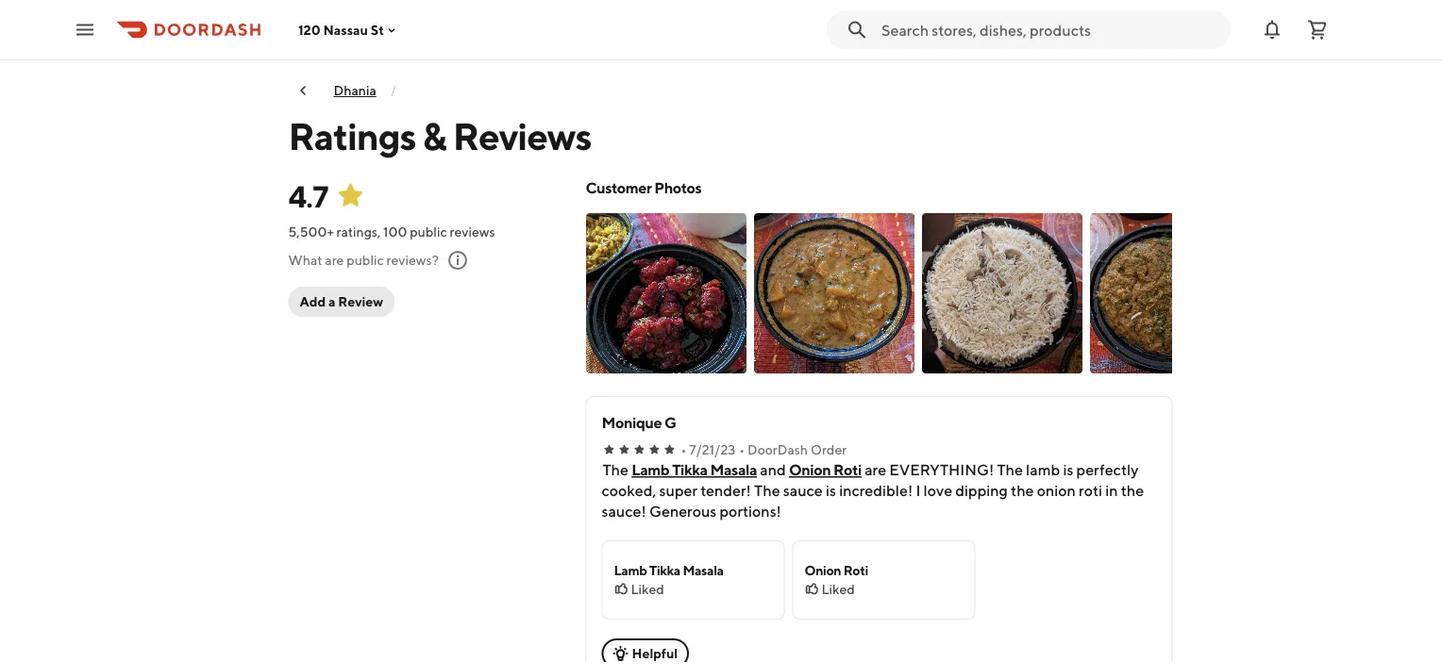 Task type: vqa. For each thing, say whether or not it's contained in the screenshot.
100
yes



Task type: describe. For each thing, give the bounding box(es) containing it.
item photo 3 image
[[922, 213, 1082, 374]]

g
[[665, 414, 676, 432]]

reviews?
[[387, 253, 439, 268]]

1 vertical spatial tikka
[[650, 563, 681, 579]]

helpful
[[632, 646, 678, 662]]

ratings
[[288, 113, 416, 158]]

lamb inside button
[[632, 461, 670, 479]]

back to store button image
[[296, 83, 311, 98]]

monique
[[602, 414, 662, 432]]

onion inside button
[[789, 461, 831, 479]]

doordash
[[748, 442, 808, 458]]

2 • from the left
[[740, 442, 745, 458]]

notification bell image
[[1261, 18, 1284, 41]]

review
[[338, 294, 383, 310]]

what are public reviews?
[[288, 253, 439, 268]]

&
[[423, 113, 446, 158]]

1 vertical spatial lamb tikka masala
[[614, 563, 724, 579]]

ratings & reviews
[[288, 113, 592, 158]]

• 7/21/23 • doordash order
[[681, 442, 847, 458]]

0 vertical spatial public
[[410, 224, 447, 240]]

0 vertical spatial onion roti
[[789, 461, 862, 479]]

7/21/23
[[689, 442, 736, 458]]

,
[[378, 224, 381, 240]]

reviews
[[450, 224, 495, 240]]

item photo 1 image
[[586, 213, 746, 374]]

dhania link
[[334, 83, 376, 98]]

item photo 4 image
[[1090, 213, 1250, 374]]

0 vertical spatial lamb tikka masala
[[632, 461, 757, 479]]

item photo 2 image
[[754, 213, 914, 374]]

customer
[[586, 179, 652, 197]]

1 • from the left
[[681, 442, 687, 458]]

0 items, open order cart image
[[1307, 18, 1329, 41]]

Store search: begin typing to search for stores available on DoorDash text field
[[882, 19, 1220, 40]]

1 vertical spatial masala
[[683, 563, 724, 579]]

1 vertical spatial roti
[[844, 563, 868, 579]]

120
[[298, 22, 321, 38]]

nassau
[[323, 22, 368, 38]]



Task type: locate. For each thing, give the bounding box(es) containing it.
are
[[325, 253, 344, 268]]

1 vertical spatial lamb
[[614, 563, 647, 579]]

liked for onion
[[822, 582, 855, 598]]

customer photos
[[586, 179, 702, 197]]

public
[[410, 224, 447, 240], [347, 253, 384, 268]]

0 vertical spatial tikka
[[672, 461, 708, 479]]

lamb up helpful button on the bottom of the page
[[614, 563, 647, 579]]

monique g
[[602, 414, 676, 432]]

5,500+ ratings , 100 public reviews
[[288, 224, 495, 240]]

onion
[[789, 461, 831, 479], [805, 563, 841, 579]]

roti
[[834, 461, 862, 479], [844, 563, 868, 579]]

roti inside "onion roti" button
[[834, 461, 862, 479]]

0 vertical spatial onion
[[789, 461, 831, 479]]

lamb tikka masala up helpful button on the bottom of the page
[[614, 563, 724, 579]]

public down ratings
[[347, 253, 384, 268]]

1 liked from the left
[[631, 582, 665, 598]]

lamb tikka masala
[[632, 461, 757, 479], [614, 563, 724, 579]]

2 liked from the left
[[822, 582, 855, 598]]

photos
[[655, 179, 702, 197]]

1 horizontal spatial •
[[740, 442, 745, 458]]

120 nassau st
[[298, 22, 384, 38]]

0 horizontal spatial liked
[[631, 582, 665, 598]]

open menu image
[[74, 18, 96, 41]]

120 nassau st button
[[298, 22, 399, 38]]

st
[[371, 22, 384, 38]]

100
[[383, 224, 407, 240]]

ratings
[[337, 224, 378, 240]]

• right 7/21/23
[[740, 442, 745, 458]]

1 horizontal spatial liked
[[822, 582, 855, 598]]

add a review
[[300, 294, 383, 310]]

add a review button
[[288, 287, 395, 317]]

dhania
[[334, 83, 376, 98]]

tikka up helpful button on the bottom of the page
[[650, 563, 681, 579]]

5,500+
[[288, 224, 334, 240]]

a
[[328, 294, 336, 310]]

1 vertical spatial public
[[347, 253, 384, 268]]

masala
[[710, 461, 757, 479], [683, 563, 724, 579]]

lamb
[[632, 461, 670, 479], [614, 563, 647, 579]]

tikka inside button
[[672, 461, 708, 479]]

4.7
[[288, 178, 328, 214]]

liked for lamb
[[631, 582, 665, 598]]

0 horizontal spatial •
[[681, 442, 687, 458]]

1 horizontal spatial public
[[410, 224, 447, 240]]

0 vertical spatial masala
[[710, 461, 757, 479]]

order
[[811, 442, 847, 458]]

0 horizontal spatial public
[[347, 253, 384, 268]]

lamb tikka masala button
[[632, 460, 757, 481]]

• up the lamb tikka masala button
[[681, 442, 687, 458]]

masala inside the lamb tikka masala button
[[710, 461, 757, 479]]

public up reviews?
[[410, 224, 447, 240]]

0 vertical spatial roti
[[834, 461, 862, 479]]

liked
[[631, 582, 665, 598], [822, 582, 855, 598]]

tikka down 7/21/23
[[672, 461, 708, 479]]

•
[[681, 442, 687, 458], [740, 442, 745, 458]]

helpful button
[[602, 639, 689, 663]]

lamb down monique g
[[632, 461, 670, 479]]

lamb tikka masala down 7/21/23
[[632, 461, 757, 479]]

what
[[288, 253, 322, 268]]

1 vertical spatial onion roti
[[805, 563, 868, 579]]

reviews
[[453, 113, 592, 158]]

tikka
[[672, 461, 708, 479], [650, 563, 681, 579]]

onion roti button
[[789, 460, 862, 481]]

onion roti
[[789, 461, 862, 479], [805, 563, 868, 579]]

add
[[300, 294, 326, 310]]

0 vertical spatial lamb
[[632, 461, 670, 479]]

1 vertical spatial onion
[[805, 563, 841, 579]]



